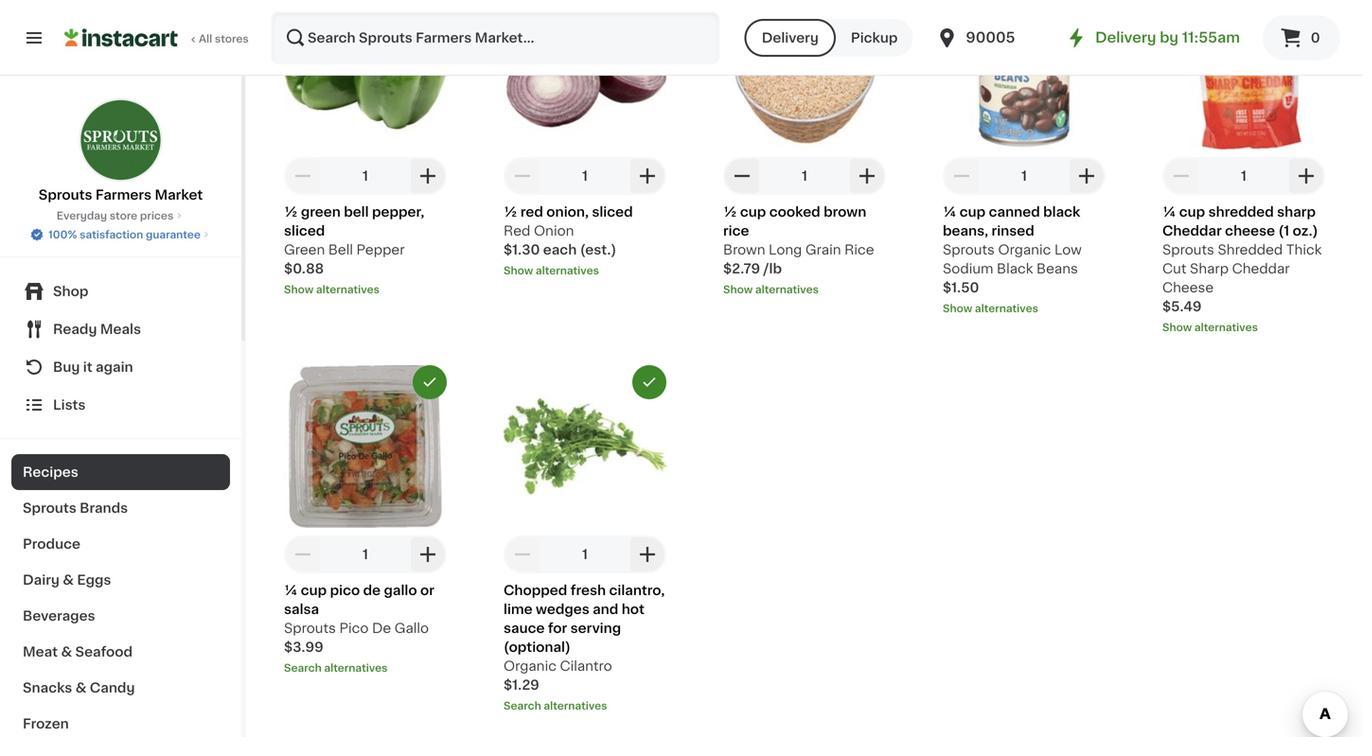 Task type: locate. For each thing, give the bounding box(es) containing it.
sprouts up sodium
[[943, 243, 995, 256]]

1 horizontal spatial increment quantity image
[[636, 543, 659, 566]]

2 horizontal spatial ¼
[[1162, 205, 1176, 219]]

increment quantity image up or
[[417, 543, 439, 566]]

decrement quantity image up cut on the right
[[1170, 165, 1193, 187]]

decrement quantity image up salsa
[[292, 543, 314, 566]]

& for meat
[[61, 646, 72, 659]]

decrement quantity image for chopped fresh cilantro, lime wedges and hot sauce for serving (optional)
[[511, 543, 534, 566]]

show down $0.88 on the top
[[284, 284, 314, 295]]

thick
[[1286, 243, 1322, 256]]

decrement quantity image up green
[[292, 165, 314, 187]]

brands
[[80, 502, 128, 515]]

increment quantity image for chopped fresh cilantro, lime wedges and hot sauce for serving (optional)
[[636, 543, 659, 566]]

0 vertical spatial search
[[284, 663, 322, 673]]

½ left green
[[284, 205, 298, 219]]

alternatives inside ¼ cup shredded sharp cheddar cheese (1 oz.) sprouts shredded thick cut sharp cheddar cheese $5.49 show alternatives
[[1195, 322, 1258, 333]]

market
[[155, 188, 203, 202]]

0 horizontal spatial delivery
[[762, 31, 819, 44]]

show alternatives button down the $5.49
[[1162, 320, 1325, 335]]

1 vertical spatial sliced
[[284, 224, 325, 237]]

cooked
[[769, 205, 820, 219]]

sprouts up $3.99
[[284, 622, 336, 635]]

increment quantity image for ½ cup cooked brown rice
[[856, 165, 878, 187]]

& right meat
[[61, 646, 72, 659]]

3 ½ from the left
[[723, 205, 737, 219]]

2 decrement quantity image from the left
[[950, 165, 973, 187]]

frozen
[[23, 718, 69, 731]]

delivery left pickup button on the top
[[762, 31, 819, 44]]

show alternatives button down black
[[943, 301, 1106, 316]]

all
[[199, 34, 212, 44]]

1 up 'fresh' at the left
[[582, 548, 588, 561]]

organic up black
[[998, 243, 1051, 256]]

1 unselect item image from the top
[[641, 0, 658, 12]]

1 for ½ cup cooked brown rice
[[802, 169, 807, 183]]

1 ½ from the left
[[284, 205, 298, 219]]

1 horizontal spatial cheddar
[[1232, 262, 1290, 275]]

1 vertical spatial cheddar
[[1232, 262, 1290, 275]]

1 up de
[[363, 548, 368, 561]]

sprouts up cut on the right
[[1162, 243, 1214, 256]]

show inside ½ red onion, sliced red onion $1.30 each (est.) show alternatives
[[504, 265, 533, 276]]

decrement quantity image
[[511, 165, 534, 187], [950, 165, 973, 187]]

frozen link
[[11, 706, 230, 737]]

1 unselect item image from the top
[[421, 0, 438, 12]]

buy it again
[[53, 361, 133, 374]]

product group
[[284, 0, 447, 297], [504, 0, 666, 278], [723, 0, 886, 297], [943, 0, 1106, 316], [1162, 0, 1325, 335], [284, 365, 447, 676], [504, 365, 666, 714]]

increment quantity image up brown
[[856, 165, 878, 187]]

stores
[[215, 34, 249, 44]]

alternatives inside ½ green bell pepper, sliced green bell pepper $0.88 show alternatives
[[316, 284, 380, 295]]

cheddar up sharp on the right top of page
[[1162, 224, 1222, 237]]

$2.79
[[723, 262, 760, 275]]

sprouts inside ¼ cup pico de gallo or salsa sprouts pico de gallo $3.99 search alternatives
[[284, 622, 336, 635]]

lime
[[504, 603, 533, 616]]

sauce
[[504, 622, 545, 635]]

show alternatives button down /lb
[[723, 282, 886, 297]]

show alternatives button for $0.88
[[284, 282, 447, 297]]

canned
[[989, 205, 1040, 219]]

2 unselect item image from the top
[[421, 374, 438, 391]]

1 up 'canned' at right top
[[1021, 169, 1027, 183]]

0 horizontal spatial search
[[284, 663, 322, 673]]

alternatives inside the "¼ cup canned black beans, rinsed sprouts organic low sodium black beans $1.50 show alternatives"
[[975, 303, 1038, 314]]

½ inside ½ green bell pepper, sliced green bell pepper $0.88 show alternatives
[[284, 205, 298, 219]]

¼ for ¼ cup pico de gallo or salsa
[[284, 584, 298, 597]]

1 up onion,
[[582, 169, 588, 183]]

¼ up beans,
[[943, 205, 956, 219]]

increment quantity image
[[856, 165, 878, 187], [417, 543, 439, 566], [636, 543, 659, 566]]

0 vertical spatial unselect item image
[[421, 0, 438, 12]]

cup left shredded
[[1179, 205, 1205, 219]]

¼ inside ¼ cup pico de gallo or salsa sprouts pico de gallo $3.99 search alternatives
[[284, 584, 298, 597]]

eggs
[[77, 574, 111, 587]]

sharp
[[1190, 262, 1229, 275]]

alternatives
[[536, 265, 599, 276], [316, 284, 380, 295], [755, 284, 819, 295], [975, 303, 1038, 314], [1195, 322, 1258, 333], [324, 663, 388, 673], [544, 701, 607, 711]]

1 for ½ red onion, sliced
[[582, 169, 588, 183]]

chopped fresh cilantro, lime wedges and hot sauce for serving (optional) organic cilantro $1.29 search alternatives
[[504, 584, 665, 711]]

0 vertical spatial &
[[63, 574, 74, 587]]

1 decrement quantity image from the left
[[511, 165, 534, 187]]

beverages
[[23, 610, 95, 623]]

0 horizontal spatial search alternatives button
[[284, 661, 447, 676]]

1 for ½ green bell pepper, sliced
[[363, 169, 368, 183]]

service type group
[[745, 19, 913, 57]]

sprouts farmers market logo image
[[79, 98, 162, 182]]

by
[[1160, 31, 1179, 44]]

¼ inside the "¼ cup canned black beans, rinsed sprouts organic low sodium black beans $1.50 show alternatives"
[[943, 205, 956, 219]]

(est.)
[[580, 243, 617, 256]]

¼ inside ¼ cup shredded sharp cheddar cheese (1 oz.) sprouts shredded thick cut sharp cheddar cheese $5.49 show alternatives
[[1162, 205, 1176, 219]]

cup up beans,
[[960, 205, 986, 219]]

search inside chopped fresh cilantro, lime wedges and hot sauce for serving (optional) organic cilantro $1.29 search alternatives
[[504, 701, 541, 711]]

alternatives down /lb
[[755, 284, 819, 295]]

¼ up cut on the right
[[1162, 205, 1176, 219]]

0 vertical spatial sliced
[[592, 205, 633, 219]]

rice
[[723, 224, 749, 237]]

red
[[504, 224, 530, 237]]

1 horizontal spatial search
[[504, 701, 541, 711]]

1 up the cooked
[[802, 169, 807, 183]]

search inside ¼ cup pico de gallo or salsa sprouts pico de gallo $3.99 search alternatives
[[284, 663, 322, 673]]

decrement quantity image for ¼ cup shredded sharp cheddar cheese (1 oz.)
[[1170, 165, 1193, 187]]

cup for cooked
[[740, 205, 766, 219]]

green
[[284, 243, 325, 256]]

search alternatives button down cilantro
[[504, 698, 666, 714]]

onion
[[534, 224, 574, 237]]

decrement quantity image for increment quantity image related to ½ red onion, sliced
[[511, 165, 534, 187]]

cilantro,
[[609, 584, 665, 597]]

delivery left by
[[1095, 31, 1156, 44]]

0 horizontal spatial decrement quantity image
[[511, 165, 534, 187]]

delivery inside button
[[762, 31, 819, 44]]

1
[[363, 169, 368, 183], [582, 169, 588, 183], [802, 169, 807, 183], [1021, 169, 1027, 183], [1241, 169, 1247, 183], [363, 548, 368, 561], [582, 548, 588, 561]]

unselect item image for ½ green bell pepper, sliced
[[421, 0, 438, 12]]

1 up 'bell'
[[363, 169, 368, 183]]

delivery for delivery
[[762, 31, 819, 44]]

1 up shredded
[[1241, 169, 1247, 183]]

1 horizontal spatial sliced
[[592, 205, 633, 219]]

meat & seafood link
[[11, 634, 230, 670]]

2 ½ from the left
[[504, 205, 517, 219]]

0 horizontal spatial cheddar
[[1162, 224, 1222, 237]]

show alternatives button down pepper
[[284, 282, 447, 297]]

show
[[504, 265, 533, 276], [284, 284, 314, 295], [723, 284, 753, 295], [943, 303, 972, 314], [1162, 322, 1192, 333]]

alternatives down cilantro
[[544, 701, 607, 711]]

cheddar down the shredded
[[1232, 262, 1290, 275]]

decrement quantity image
[[292, 165, 314, 187], [731, 165, 754, 187], [1170, 165, 1193, 187], [292, 543, 314, 566], [511, 543, 534, 566]]

1 horizontal spatial ½
[[504, 205, 517, 219]]

show alternatives button for $2.79 /lb
[[723, 282, 886, 297]]

pickup
[[851, 31, 898, 44]]

delivery
[[1095, 31, 1156, 44], [762, 31, 819, 44]]

store
[[110, 211, 137, 221]]

cup for pico
[[301, 584, 327, 597]]

1 horizontal spatial decrement quantity image
[[950, 165, 973, 187]]

show alternatives button down "(est.)"
[[504, 263, 666, 278]]

sprouts down recipes
[[23, 502, 76, 515]]

cup inside ¼ cup shredded sharp cheddar cheese (1 oz.) sprouts shredded thick cut sharp cheddar cheese $5.49 show alternatives
[[1179, 205, 1205, 219]]

1 vertical spatial unselect item image
[[421, 374, 438, 391]]

1 horizontal spatial delivery
[[1095, 31, 1156, 44]]

cup up salsa
[[301, 584, 327, 597]]

seafood
[[75, 646, 133, 659]]

dairy & eggs
[[23, 574, 111, 587]]

search alternatives button down pico
[[284, 661, 447, 676]]

cheddar
[[1162, 224, 1222, 237], [1232, 262, 1290, 275]]

increment quantity image up cilantro,
[[636, 543, 659, 566]]

alternatives inside ¼ cup pico de gallo or salsa sprouts pico de gallo $3.99 search alternatives
[[324, 663, 388, 673]]

chopped
[[504, 584, 567, 597]]

show down the $5.49
[[1162, 322, 1192, 333]]

1 vertical spatial search
[[504, 701, 541, 711]]

wedges
[[536, 603, 589, 616]]

& left candy
[[75, 682, 87, 695]]

sprouts brands link
[[11, 490, 230, 526]]

cheese
[[1225, 224, 1275, 237]]

1 increment quantity image from the left
[[417, 165, 439, 187]]

increment quantity image for ½ green bell pepper, sliced
[[417, 165, 439, 187]]

alternatives down black
[[975, 303, 1038, 314]]

½ inside ½ cup cooked brown rice brown long grain rice $2.79 /lb show alternatives
[[723, 205, 737, 219]]

beans,
[[943, 224, 988, 237]]

unselect item image
[[421, 0, 438, 12], [421, 374, 438, 391]]

cup inside ½ cup cooked brown rice brown long grain rice $2.79 /lb show alternatives
[[740, 205, 766, 219]]

increment quantity image for ¼ cup shredded sharp cheddar cheese (1 oz.)
[[1295, 165, 1318, 187]]

dairy
[[23, 574, 60, 587]]

½ green bell pepper, sliced green bell pepper $0.88 show alternatives
[[284, 205, 424, 295]]

show alternatives button for $1.30 each (est.)
[[504, 263, 666, 278]]

pepper,
[[372, 205, 424, 219]]

show down $2.79
[[723, 284, 753, 295]]

0 horizontal spatial ½
[[284, 205, 298, 219]]

onion,
[[546, 205, 589, 219]]

0 horizontal spatial sliced
[[284, 224, 325, 237]]

cup up the rice
[[740, 205, 766, 219]]

cup inside the "¼ cup canned black beans, rinsed sprouts organic low sodium black beans $1.50 show alternatives"
[[960, 205, 986, 219]]

& left "eggs"
[[63, 574, 74, 587]]

alternatives down bell
[[316, 284, 380, 295]]

organic down (optional)
[[504, 660, 557, 673]]

0 horizontal spatial ¼
[[284, 584, 298, 597]]

cup for canned
[[960, 205, 986, 219]]

1 vertical spatial &
[[61, 646, 72, 659]]

sliced
[[592, 205, 633, 219], [284, 224, 325, 237]]

¼ for ¼ cup canned black beans, rinsed
[[943, 205, 956, 219]]

1 horizontal spatial organic
[[998, 243, 1051, 256]]

2 horizontal spatial increment quantity image
[[856, 165, 878, 187]]

¼
[[943, 205, 956, 219], [1162, 205, 1176, 219], [284, 584, 298, 597]]

show down "$1.30"
[[504, 265, 533, 276]]

½ cup cooked brown rice brown long grain rice $2.79 /lb show alternatives
[[723, 205, 874, 295]]

11:55am
[[1182, 31, 1240, 44]]

search down $3.99
[[284, 663, 322, 673]]

sliced up "(est.)"
[[592, 205, 633, 219]]

increment quantity image
[[417, 165, 439, 187], [636, 165, 659, 187], [1075, 165, 1098, 187], [1295, 165, 1318, 187]]

show alternatives button
[[504, 263, 666, 278], [284, 282, 447, 297], [723, 282, 886, 297], [943, 301, 1106, 316], [1162, 320, 1325, 335]]

4 increment quantity image from the left
[[1295, 165, 1318, 187]]

0 horizontal spatial increment quantity image
[[417, 543, 439, 566]]

sliced inside ½ green bell pepper, sliced green bell pepper $0.88 show alternatives
[[284, 224, 325, 237]]

2 vertical spatial &
[[75, 682, 87, 695]]

0 vertical spatial unselect item image
[[641, 0, 658, 12]]

1 horizontal spatial ¼
[[943, 205, 956, 219]]

alternatives down pico
[[324, 663, 388, 673]]

recipes link
[[11, 454, 230, 490]]

1 vertical spatial unselect item image
[[641, 374, 658, 391]]

farmers
[[96, 188, 152, 202]]

search alternatives button
[[284, 661, 447, 676], [504, 698, 666, 714]]

decrement quantity image up chopped
[[511, 543, 534, 566]]

0
[[1311, 31, 1320, 44]]

$3.99
[[284, 641, 323, 654]]

1 vertical spatial search alternatives button
[[504, 698, 666, 714]]

1 horizontal spatial search alternatives button
[[504, 698, 666, 714]]

decrement quantity image up beans,
[[950, 165, 973, 187]]

decrement quantity image up the red
[[511, 165, 534, 187]]

¼ for ¼ cup shredded sharp cheddar cheese (1 oz.)
[[1162, 205, 1176, 219]]

decrement quantity image up the rice
[[731, 165, 754, 187]]

½ up the rice
[[723, 205, 737, 219]]

alternatives down the each
[[536, 265, 599, 276]]

2 unselect item image from the top
[[641, 374, 658, 391]]

show inside ½ cup cooked brown rice brown long grain rice $2.79 /lb show alternatives
[[723, 284, 753, 295]]

snacks & candy
[[23, 682, 135, 695]]

buy it again link
[[11, 348, 230, 386]]

None search field
[[271, 11, 720, 64]]

organic inside the "¼ cup canned black beans, rinsed sprouts organic low sodium black beans $1.50 show alternatives"
[[998, 243, 1051, 256]]

sliced up green
[[284, 224, 325, 237]]

1 vertical spatial organic
[[504, 660, 557, 673]]

alternatives down the $5.49
[[1195, 322, 1258, 333]]

organic
[[998, 243, 1051, 256], [504, 660, 557, 673]]

2 increment quantity image from the left
[[636, 165, 659, 187]]

2 horizontal spatial ½
[[723, 205, 737, 219]]

½ up "red"
[[504, 205, 517, 219]]

meat & seafood
[[23, 646, 133, 659]]

show down $1.50
[[943, 303, 972, 314]]

1 for ¼ cup shredded sharp cheddar cheese (1 oz.)
[[1241, 169, 1247, 183]]

0 vertical spatial organic
[[998, 243, 1051, 256]]

pepper
[[356, 243, 405, 256]]

¼ up salsa
[[284, 584, 298, 597]]

search down $1.29
[[504, 701, 541, 711]]

cup for shredded
[[1179, 205, 1205, 219]]

unselect item image
[[641, 0, 658, 12], [641, 374, 658, 391]]

0 horizontal spatial organic
[[504, 660, 557, 673]]

0 vertical spatial search alternatives button
[[284, 661, 447, 676]]

½ inside ½ red onion, sliced red onion $1.30 each (est.) show alternatives
[[504, 205, 517, 219]]

½ for ½ cup cooked brown rice
[[723, 205, 737, 219]]

cup inside ¼ cup pico de gallo or salsa sprouts pico de gallo $3.99 search alternatives
[[301, 584, 327, 597]]

100%
[[48, 230, 77, 240]]

everyday
[[57, 211, 107, 221]]

100% satisfaction guarantee
[[48, 230, 201, 240]]



Task type: vqa. For each thing, say whether or not it's contained in the screenshot.


Task type: describe. For each thing, give the bounding box(es) containing it.
pickup button
[[836, 19, 913, 57]]

everyday store prices
[[57, 211, 173, 221]]

½ red onion, sliced red onion $1.30 each (est.) show alternatives
[[504, 205, 633, 276]]

hot
[[622, 603, 645, 616]]

bell
[[344, 205, 369, 219]]

de
[[372, 622, 391, 635]]

de
[[363, 584, 381, 597]]

cut
[[1162, 262, 1187, 275]]

each
[[543, 243, 577, 256]]

again
[[96, 361, 133, 374]]

prices
[[140, 211, 173, 221]]

brown
[[723, 243, 765, 256]]

candy
[[90, 682, 135, 695]]

gallo
[[384, 584, 417, 597]]

$0.88
[[284, 262, 324, 275]]

100% satisfaction guarantee button
[[29, 223, 212, 242]]

1 for chopped fresh cilantro, lime wedges and hot sauce for serving (optional)
[[582, 548, 588, 561]]

beverages link
[[11, 598, 230, 634]]

sprouts inside the "¼ cup canned black beans, rinsed sprouts organic low sodium black beans $1.50 show alternatives"
[[943, 243, 995, 256]]

gallo
[[394, 622, 429, 635]]

it
[[83, 361, 92, 374]]

alternatives inside chopped fresh cilantro, lime wedges and hot sauce for serving (optional) organic cilantro $1.29 search alternatives
[[544, 701, 607, 711]]

½ for ½ green bell pepper, sliced
[[284, 205, 298, 219]]

decrement quantity image for ½ green bell pepper, sliced
[[292, 165, 314, 187]]

shredded
[[1208, 205, 1274, 219]]

ready meals button
[[11, 310, 230, 348]]

everyday store prices link
[[57, 208, 185, 223]]

buy
[[53, 361, 80, 374]]

decrement quantity image for second increment quantity image from the right
[[950, 165, 973, 187]]

delivery by 11:55am link
[[1065, 27, 1240, 49]]

show inside ½ green bell pepper, sliced green bell pepper $0.88 show alternatives
[[284, 284, 314, 295]]

long
[[769, 243, 802, 256]]

dairy & eggs link
[[11, 562, 230, 598]]

¼ cup pico de gallo or salsa sprouts pico de gallo $3.99 search alternatives
[[284, 584, 434, 673]]

delivery for delivery by 11:55am
[[1095, 31, 1156, 44]]

sharp
[[1277, 205, 1316, 219]]

grain
[[805, 243, 841, 256]]

increment quantity image for ½ red onion, sliced
[[636, 165, 659, 187]]

$1.30
[[504, 243, 540, 256]]

sprouts up everyday
[[39, 188, 92, 202]]

all stores
[[199, 34, 249, 44]]

decrement quantity image for ¼ cup pico de gallo or salsa
[[292, 543, 314, 566]]

bell
[[328, 243, 353, 256]]

all stores link
[[64, 11, 250, 64]]

cheese
[[1162, 281, 1214, 294]]

show inside ¼ cup shredded sharp cheddar cheese (1 oz.) sprouts shredded thick cut sharp cheddar cheese $5.49 show alternatives
[[1162, 322, 1192, 333]]

1 for ¼ cup pico de gallo or salsa
[[363, 548, 368, 561]]

show alternatives button for $1.50
[[943, 301, 1106, 316]]

cilantro
[[560, 660, 612, 673]]

guarantee
[[146, 230, 201, 240]]

fresh
[[571, 584, 606, 597]]

and
[[593, 603, 618, 616]]

or
[[420, 584, 434, 597]]

oz.)
[[1293, 224, 1318, 237]]

black
[[1043, 205, 1080, 219]]

0 button
[[1263, 15, 1340, 61]]

meat
[[23, 646, 58, 659]]

recipes
[[23, 466, 78, 479]]

search alternatives button for alternatives
[[284, 661, 447, 676]]

/lb
[[763, 262, 782, 275]]

show inside the "¼ cup canned black beans, rinsed sprouts organic low sodium black beans $1.50 show alternatives"
[[943, 303, 972, 314]]

brown
[[824, 205, 866, 219]]

ready
[[53, 323, 97, 336]]

black
[[997, 262, 1033, 275]]

90005
[[966, 31, 1015, 44]]

¼ cup canned black beans, rinsed sprouts organic low sodium black beans $1.50 show alternatives
[[943, 205, 1082, 314]]

satisfaction
[[80, 230, 143, 240]]

& for dairy
[[63, 574, 74, 587]]

rice
[[845, 243, 874, 256]]

unselect item image for ¼ cup pico de gallo or salsa
[[421, 374, 438, 391]]

Search field
[[273, 13, 718, 62]]

organic inside chopped fresh cilantro, lime wedges and hot sauce for serving (optional) organic cilantro $1.29 search alternatives
[[504, 660, 557, 673]]

alternatives inside ½ cup cooked brown rice brown long grain rice $2.79 /lb show alternatives
[[755, 284, 819, 295]]

lists
[[53, 399, 86, 412]]

lists link
[[11, 386, 230, 424]]

delivery by 11:55am
[[1095, 31, 1240, 44]]

low
[[1054, 243, 1082, 256]]

sprouts inside ¼ cup shredded sharp cheddar cheese (1 oz.) sprouts shredded thick cut sharp cheddar cheese $5.49 show alternatives
[[1162, 243, 1214, 256]]

search alternatives button for $1.29
[[504, 698, 666, 714]]

sodium
[[943, 262, 993, 275]]

alternatives inside ½ red onion, sliced red onion $1.30 each (est.) show alternatives
[[536, 265, 599, 276]]

& for snacks
[[75, 682, 87, 695]]

unselect item image for chopped fresh cilantro, lime wedges and hot sauce for serving (optional)
[[641, 374, 658, 391]]

(1
[[1278, 224, 1289, 237]]

ready meals
[[53, 323, 141, 336]]

produce
[[23, 538, 80, 551]]

sliced inside ½ red onion, sliced red onion $1.30 each (est.) show alternatives
[[592, 205, 633, 219]]

0 vertical spatial cheddar
[[1162, 224, 1222, 237]]

serving
[[570, 622, 621, 635]]

pico
[[330, 584, 360, 597]]

unselect item image for ½ red onion, sliced
[[641, 0, 658, 12]]

salsa
[[284, 603, 319, 616]]

for
[[548, 622, 567, 635]]

shop link
[[11, 273, 230, 310]]

sprouts farmers market link
[[39, 98, 203, 204]]

sprouts farmers market
[[39, 188, 203, 202]]

instacart logo image
[[64, 27, 178, 49]]

increment quantity image for ¼ cup pico de gallo or salsa
[[417, 543, 439, 566]]

½ for ½ red onion, sliced
[[504, 205, 517, 219]]

3 increment quantity image from the left
[[1075, 165, 1098, 187]]

90005 button
[[936, 11, 1049, 64]]

produce link
[[11, 526, 230, 562]]

decrement quantity image for ½ cup cooked brown rice
[[731, 165, 754, 187]]

sprouts brands
[[23, 502, 128, 515]]

green
[[301, 205, 341, 219]]

show alternatives button for $5.49
[[1162, 320, 1325, 335]]

red
[[521, 205, 543, 219]]



